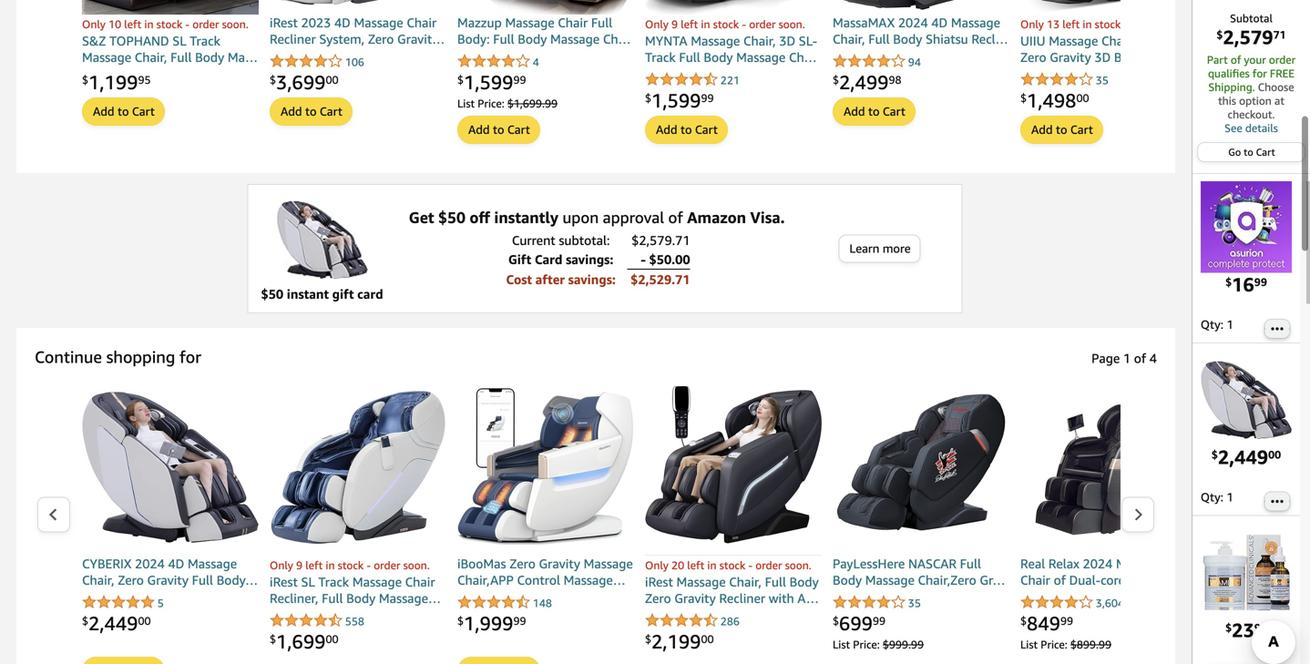 Task type: vqa. For each thing, say whether or not it's contained in the screenshot.
10 in the top of the page
yes



Task type: locate. For each thing, give the bounding box(es) containing it.
1 horizontal spatial $50
[[438, 208, 465, 227]]

- for scan…
[[1124, 18, 1128, 31]]

gift
[[332, 287, 354, 302]]

stock inside only 10 left in stock - order soon. s&z tophand sl track massage chair, full body ma… $ 1,199 95
[[156, 18, 182, 31]]

order down s&z tophand sl track massage chair, full body massage chair, zero gravity, airbags, heating, foot massage (dark) image
[[192, 18, 219, 31]]

$ down '106' link
[[270, 73, 276, 86]]

add to cart for 94 link
[[844, 104, 905, 118]]

2 horizontal spatial 2024
[[1083, 556, 1113, 571]]

stock for massage…
[[338, 559, 364, 572]]

body inside massamax 2024 4d massage chair, full body shiatsu recl…
[[893, 32, 922, 47]]

1 horizontal spatial 2024
[[898, 15, 928, 30]]

2 horizontal spatial 4d
[[931, 15, 948, 30]]

2024 inside massamax 2024 4d massage chair, full body shiatsu recl…
[[898, 15, 928, 30]]

soon. up irest sl track massage chair recliner, full body massage… link
[[403, 559, 430, 572]]

mazzup
[[457, 15, 502, 30]]

0 horizontal spatial ch…
[[603, 32, 631, 47]]

9 for mynta
[[671, 18, 678, 31]]

part
[[1207, 53, 1228, 66]]

$50.00
[[649, 252, 690, 267]]

soon. up ma…
[[222, 18, 248, 31]]

00 inside '$ 1,498 00'
[[1076, 91, 1089, 104]]

$ inside $ 2,499 98
[[833, 73, 839, 86]]

1 vertical spatial track
[[645, 50, 676, 65]]

choose
[[1258, 81, 1294, 93]]

left for massage…
[[305, 559, 323, 572]]

list price: $999.99
[[833, 638, 924, 651]]

full up 221 link
[[679, 50, 700, 65]]

$50 left instant
[[261, 287, 283, 302]]

to
[[117, 104, 129, 118], [305, 104, 317, 118], [868, 104, 880, 118], [493, 122, 504, 137], [680, 122, 692, 137], [1056, 122, 1067, 137], [1244, 146, 1253, 158]]

Add to Cart submit
[[83, 98, 164, 125], [271, 98, 352, 125], [834, 98, 915, 125], [458, 117, 539, 143], [646, 117, 727, 143], [1021, 117, 1102, 143]]

irest for 1,699
[[270, 574, 298, 589]]

9 inside only 9 left in stock - order soon. irest sl track massage chair recliner, full body massage…
[[296, 559, 303, 572]]

order inside only 10 left in stock - order soon. s&z tophand sl track massage chair, full body ma… $ 1,199 95
[[192, 18, 219, 31]]

1 vertical spatial ch…
[[789, 50, 817, 65]]

0 horizontal spatial 9
[[296, 559, 303, 572]]

only up mynta
[[645, 18, 669, 31]]

0 vertical spatial track
[[190, 33, 220, 48]]

221
[[720, 74, 740, 86]]

left inside only 9 left in stock - order soon. irest sl track massage chair recliner, full body massage…
[[305, 559, 323, 572]]

1,599 down 4 link
[[464, 71, 513, 93]]

body up 221
[[704, 50, 733, 65]]

$ down 94 link
[[833, 73, 839, 86]]

soon. inside only 10 left in stock - order soon. s&z tophand sl track massage chair, full body ma… $ 1,199 95
[[222, 18, 248, 31]]

gravity inside cyberix 2024 4d massage chair, zero gravity full body…
[[147, 573, 189, 588]]

recliner,
[[270, 591, 318, 606]]

track down mynta
[[645, 50, 676, 65]]

of inside real relax 2024 massage chair of dual-core s track, f…
[[1054, 573, 1066, 588]]

- for ch…
[[742, 18, 746, 31]]

- $50.00
[[641, 252, 690, 267]]

1 vertical spatial $50
[[261, 287, 283, 302]]

0 horizontal spatial for
[[180, 347, 201, 367]]

only for massage…
[[270, 559, 293, 572]]

only inside only 20 left in stock - order soon. irest massage chair, full body zero gravity recliner with a…
[[645, 559, 669, 572]]

zero up control
[[509, 556, 536, 571]]

stock down mynta massage chair, 3d sl-track full body massage chair recliner with body scan, heat, zero gravity, thai stretch, bluetooth image
[[713, 18, 739, 31]]

order for a…
[[755, 559, 782, 572]]

9 for irest
[[296, 559, 303, 572]]

4d inside massamax 2024 4d massage chair, full body shiatsu recl…
[[931, 15, 948, 30]]

qty:                         1 for 2,449
[[1201, 490, 1233, 504]]

add down 2,499
[[844, 104, 865, 118]]

0 horizontal spatial recliner
[[270, 32, 316, 47]]

$50
[[438, 208, 465, 227], [261, 287, 283, 302]]

0 vertical spatial 1
[[1227, 317, 1233, 331]]

order inside only 20 left in stock - order soon. irest massage chair, full body zero gravity recliner with a…
[[755, 559, 782, 572]]

left up mynta
[[681, 18, 698, 31]]

99 up list price: $999.99 at the right bottom of page
[[873, 614, 886, 627]]

sl down s&z tophand sl track massage chair, full body massage chair, zero gravity, airbags, heating, foot massage (dark) image
[[172, 33, 186, 48]]

0 horizontal spatial 4
[[533, 55, 539, 68]]

paylesshere
[[833, 556, 905, 571]]

4d for 3,699
[[334, 15, 351, 30]]

in for massage
[[701, 18, 710, 31]]

add to cart submit down 221 link
[[646, 117, 727, 143]]

soon. up sl-
[[779, 18, 805, 31]]

mazzup massage chair full body: full body massage chair with wireless charging, bluetooth, airbag, foot roller, zero gravity image
[[457, 0, 634, 15]]

$2,579.71
[[631, 233, 690, 248]]

zero inside iboomas zero gravity massage chair,app control massage…
[[509, 556, 536, 571]]

only inside only 9 left in stock - order soon. mynta massage chair, 3d sl- track full body massage ch…
[[645, 18, 669, 31]]

savings: down the subtotal:
[[566, 252, 613, 267]]

only inside only 13 left in stock - order soon. uiiu massage chair full body zero gravity 3d body scan…
[[1020, 18, 1044, 31]]

0 vertical spatial qty:                         1
[[1201, 317, 1233, 331]]

chair down the uiiu massage chair full body zero gravity 3d body scan shiatsu massage chairs sl track 24 airbags massage recliner chair back image
[[1101, 33, 1131, 48]]

only for with
[[645, 559, 669, 572]]

1 horizontal spatial ch…
[[789, 50, 817, 65]]

only for massage
[[645, 18, 669, 31]]

of up $2,579.71
[[668, 208, 683, 227]]

in
[[144, 18, 154, 31], [701, 18, 710, 31], [1083, 18, 1092, 31], [326, 559, 335, 572], [707, 559, 717, 572]]

massamax 2024 4d massage chair, full body shiatsu recl… link
[[833, 15, 1009, 50]]

2 qty:                         1 from the top
[[1201, 490, 1233, 504]]

$ 23 99
[[1225, 618, 1267, 641]]

qty:                         1 for 16
[[1201, 317, 1233, 331]]

full inside only 9 left in stock - order soon. mynta massage chair, 3d sl- track full body massage ch…
[[679, 50, 700, 65]]

order up with
[[755, 559, 782, 572]]

order down the uiiu massage chair full body zero gravity 3d body scan shiatsu massage chairs sl track 24 airbags massage recliner chair back image
[[1131, 18, 1157, 31]]

2,579
[[1223, 26, 1273, 48]]

in for massage…
[[326, 559, 335, 572]]

1 horizontal spatial 9
[[671, 18, 678, 31]]

1 horizontal spatial sl
[[301, 574, 315, 589]]

1 vertical spatial 35
[[908, 597, 921, 609]]

$ inside $ 1,999 99
[[457, 614, 464, 627]]

0 vertical spatial 3d
[[779, 33, 795, 48]]

list for 849
[[1020, 638, 1038, 651]]

savings:
[[566, 252, 613, 267], [568, 272, 616, 287]]

irest inside only 9 left in stock - order soon. irest sl track massage chair recliner, full body massage…
[[270, 574, 298, 589]]

1 horizontal spatial recliner
[[719, 591, 765, 606]]

1 qty: from the top
[[1201, 317, 1223, 331]]

9
[[671, 18, 678, 31], [296, 559, 303, 572]]

$ inside $ 2,199 00
[[645, 633, 651, 645]]

chair down real
[[1020, 573, 1050, 588]]

add down the list price: $1,699.99
[[468, 122, 490, 137]]

$ down 148 'link'
[[457, 614, 464, 627]]

0 horizontal spatial $ 2,449 00
[[82, 612, 151, 634]]

see details link
[[1202, 121, 1301, 135]]

track up 558 link
[[318, 574, 349, 589]]

4d for 2,499
[[931, 15, 948, 30]]

chair inside mazzup massage chair full body: full body massage ch…
[[558, 15, 588, 30]]

savings: down gift card savings:
[[568, 272, 616, 287]]

3d left sl-
[[779, 33, 795, 48]]

2 horizontal spatial price:
[[1041, 638, 1067, 651]]

order inside only 9 left in stock - order soon. mynta massage chair, 3d sl- track full body massage ch…
[[749, 18, 776, 31]]

2 horizontal spatial track
[[645, 50, 676, 65]]

ch… inside only 9 left in stock - order soon. mynta massage chair, 3d sl- track full body massage ch…
[[789, 50, 817, 65]]

94
[[908, 55, 921, 68]]

scan…
[[1147, 50, 1187, 65]]

- inside only 9 left in stock - order soon. irest sl track massage chair recliner, full body massage…
[[367, 559, 371, 572]]

4d
[[334, 15, 351, 30], [931, 15, 948, 30], [168, 556, 184, 571]]

see
[[1225, 122, 1242, 134]]

gr…
[[980, 573, 1005, 588]]

0 horizontal spatial sl
[[172, 33, 186, 48]]

2024 down massamax 2024 4d massage chair, full body shiatsu recliner with electric extendable footrest, zero gravity, sl track, deep yo image
[[898, 15, 928, 30]]

00
[[326, 73, 338, 86], [1076, 91, 1089, 104], [1268, 448, 1281, 461], [138, 614, 151, 627], [326, 633, 338, 645], [701, 633, 714, 645]]

0 horizontal spatial track
[[190, 33, 220, 48]]

4 inside 4 link
[[533, 55, 539, 68]]

71
[[1273, 28, 1286, 41]]

in inside only 20 left in stock - order soon. irest massage chair, full body zero gravity recliner with a…
[[707, 559, 717, 572]]

previous image
[[48, 508, 58, 522]]

99 down 221 link
[[701, 91, 714, 104]]

0 horizontal spatial 35 link
[[833, 595, 921, 611]]

irest for 2,199
[[645, 574, 673, 589]]

gravity down 13
[[1050, 50, 1091, 65]]

left up tophand
[[124, 18, 141, 31]]

list for 699
[[833, 638, 850, 651]]

zero
[[368, 32, 394, 47], [1020, 50, 1046, 65], [509, 556, 536, 571], [118, 573, 144, 588], [645, 591, 671, 606]]

continue
[[35, 347, 102, 367]]

0 vertical spatial 9
[[671, 18, 678, 31]]

of down relax on the right bottom of the page
[[1054, 573, 1066, 588]]

0 horizontal spatial 2,449
[[88, 612, 138, 634]]

0 horizontal spatial 2024
[[135, 556, 165, 571]]

0 vertical spatial ch…
[[603, 32, 631, 47]]

1 horizontal spatial for
[[1252, 67, 1267, 80]]

$ down uiiu
[[1020, 91, 1027, 104]]

$ 3,699 00
[[270, 71, 338, 93]]

add to cart submit down the $ 3,699 00
[[271, 98, 352, 125]]

cart
[[132, 104, 155, 118], [320, 104, 342, 118], [883, 104, 905, 118], [507, 122, 530, 137], [695, 122, 718, 137], [1070, 122, 1093, 137], [1256, 146, 1275, 158]]

1 vertical spatial list
[[71, 379, 1310, 664]]

0 horizontal spatial 35
[[908, 597, 921, 609]]

$ inside $ 699 99
[[833, 614, 839, 627]]

soon. inside only 9 left in stock - order soon. mynta massage chair, 3d sl- track full body massage ch…
[[779, 18, 805, 31]]

35 down paylesshere nascar full body massage chair,zero gr… link
[[908, 597, 921, 609]]

stock up irest sl track massage chair recliner, full body massage… link
[[338, 559, 364, 572]]

only inside only 9 left in stock - order soon. irest sl track massage chair recliner, full body massage…
[[270, 559, 293, 572]]

849
[[1027, 612, 1060, 634]]

1 horizontal spatial 35
[[1096, 74, 1109, 86]]

full inside only 9 left in stock - order soon. irest sl track massage chair recliner, full body massage…
[[322, 591, 343, 606]]

in inside only 9 left in stock - order soon. mynta massage chair, 3d sl- track full body massage ch…
[[701, 18, 710, 31]]

2024 inside cyberix 2024 4d massage chair, zero gravity full body…
[[135, 556, 165, 571]]

1 vertical spatial qty:
[[1201, 490, 1223, 504]]

mazzup massage chair full body: full body massage ch… link
[[457, 15, 634, 50]]

0 horizontal spatial price:
[[478, 97, 504, 110]]

paylesshere nascar full body massage chair,zero gr…
[[833, 556, 1005, 588]]

add to cart for '106' link
[[281, 104, 342, 118]]

iboomas
[[457, 556, 506, 571]]

$ up list price: $899.99
[[1020, 614, 1027, 627]]

1 vertical spatial qty:                         1
[[1201, 490, 1233, 504]]

9 inside only 9 left in stock - order soon. mynta massage chair, 3d sl- track full body massage ch…
[[671, 18, 678, 31]]

irest inside only 20 left in stock - order soon. irest massage chair, full body zero gravity recliner with a…
[[645, 574, 673, 589]]

0 vertical spatial savings:
[[566, 252, 613, 267]]

list down the "699"
[[833, 638, 850, 651]]

cyberix 2024 4d massage chair, zero gravity full body airbag massage,heating function,thai stretching recliner with longer sl track,electric calfrest extension,ai voice control mt398 (white) image
[[1201, 354, 1292, 446]]

ch… down sl-
[[789, 50, 817, 65]]

99
[[513, 73, 526, 86], [701, 91, 714, 104], [1254, 275, 1267, 288], [513, 614, 526, 627], [873, 614, 886, 627], [1060, 614, 1073, 627], [1254, 621, 1267, 634]]

chair
[[407, 15, 437, 30], [558, 15, 588, 30], [1101, 33, 1131, 48], [1020, 573, 1050, 588], [405, 574, 435, 589]]

soon. inside only 13 left in stock - order soon. uiiu massage chair full body zero gravity 3d body scan…
[[1160, 18, 1187, 31]]

gravity up 5
[[147, 573, 189, 588]]

body inside mazzup massage chair full body: full body massage ch…
[[518, 32, 547, 47]]

shipping.
[[1208, 81, 1255, 93]]

current subtotal:
[[512, 233, 610, 248]]

price: for 1,599
[[478, 97, 504, 110]]

core
[[1101, 573, 1125, 588]]

track inside only 10 left in stock - order soon. s&z tophand sl track massage chair, full body ma… $ 1,199 95
[[190, 33, 220, 48]]

1 vertical spatial 2,449
[[88, 612, 138, 634]]

4 down the "mazzup massage chair full body: full body massage ch…" link
[[533, 55, 539, 68]]

1 horizontal spatial 35 link
[[1020, 72, 1109, 88]]

irest down "20"
[[645, 574, 673, 589]]

massage inside cyberix 2024 4d massage chair, zero gravity full body…
[[188, 556, 237, 571]]

- inside only 13 left in stock - order soon. uiiu massage chair full body zero gravity 3d body scan…
[[1124, 18, 1128, 31]]

00 inside the $ 3,699 00
[[326, 73, 338, 86]]

massage… inside iboomas zero gravity massage chair,app control massage…
[[564, 573, 626, 588]]

1 horizontal spatial price:
[[853, 638, 880, 651]]

price: for 849
[[1041, 638, 1067, 651]]

left inside only 20 left in stock - order soon. irest massage chair, full body zero gravity recliner with a…
[[687, 559, 704, 572]]

chair, down tophand
[[135, 50, 167, 65]]

0 vertical spatial 35 link
[[1020, 72, 1109, 88]]

soon. for ma…
[[222, 18, 248, 31]]

gravity up control
[[539, 556, 580, 571]]

1 horizontal spatial track
[[318, 574, 349, 589]]

zero inside irest 2023 4d massage chair recliner system, zero gravit…
[[368, 32, 394, 47]]

cyberix 2024 4d massage chair, zero gravity full body airbag massage,heating function,thai stretching recliner with longer sl image
[[82, 379, 259, 556]]

0 horizontal spatial massage…
[[379, 591, 441, 606]]

to down 221 link
[[680, 122, 692, 137]]

0 vertical spatial list
[[71, 0, 1310, 155]]

3,604 link
[[1020, 595, 1124, 611]]

gift
[[508, 252, 531, 267]]

left inside only 9 left in stock - order soon. mynta massage chair, 3d sl- track full body massage ch…
[[681, 18, 698, 31]]

f…
[[1176, 573, 1195, 588]]

2024 for 2,449
[[135, 556, 165, 571]]

558
[[345, 615, 364, 628]]

- down s&z tophand sl track massage chair, full body massage chair, zero gravity, airbags, heating, foot massage (dark) image
[[185, 18, 190, 31]]

massage inside only 13 left in stock - order soon. uiiu massage chair full body zero gravity 3d body scan…
[[1049, 33, 1098, 48]]

free
[[1270, 67, 1295, 80]]

gravity up 286 link at the bottom
[[674, 591, 716, 606]]

1 vertical spatial 35 link
[[833, 595, 921, 611]]

choose this option at checkout. see details
[[1218, 81, 1294, 134]]

1 horizontal spatial 2,449
[[1218, 446, 1268, 468]]

1 horizontal spatial 4
[[1149, 351, 1157, 366]]

amazon
[[687, 208, 746, 227]]

qty: up advanced clinicals vitamin c body lotion + potent vitamin c serum 2pc bundle | face serum &amp; body cream brightening skin care set &amp; kits for wrinkles, dark spots, dry skin, &amp; uneven skin tone, 2-pack image
[[1201, 490, 1223, 504]]

soon. inside only 9 left in stock - order soon. irest sl track massage chair recliner, full body massage…
[[403, 559, 430, 572]]

- inside only 9 left in stock - order soon. mynta massage chair, 3d sl- track full body massage ch…
[[742, 18, 746, 31]]

irest left the 2023 in the top of the page
[[270, 15, 298, 30]]

1 vertical spatial sl
[[301, 574, 315, 589]]

gravity inside only 13 left in stock - order soon. uiiu massage chair full body zero gravity 3d body scan…
[[1050, 50, 1091, 65]]

stock down s&z tophand sl track massage chair, full body massage chair, zero gravity, airbags, heating, foot massage (dark) image
[[156, 18, 182, 31]]

0 vertical spatial 35
[[1096, 74, 1109, 86]]

recliner inside irest 2023 4d massage chair recliner system, zero gravit…
[[270, 32, 316, 47]]

in right "20"
[[707, 559, 717, 572]]

qty: up cyberix 2024 4d massage chair, zero gravity full body airbag massage,heating function,thai stretching recliner with longer sl track,electric calfrest extension,ai voice control mt398 (white) image
[[1201, 317, 1223, 331]]

9 up mynta
[[671, 18, 678, 31]]

learn more button
[[839, 235, 920, 262]]

massage inside only 10 left in stock - order soon. s&z tophand sl track massage chair, full body ma… $ 1,199 95
[[82, 50, 131, 65]]

list
[[71, 0, 1310, 155], [71, 379, 1310, 664]]

$ down 221 link
[[645, 91, 651, 104]]

94 link
[[833, 54, 921, 70]]

card
[[357, 287, 383, 302]]

1 horizontal spatial massage…
[[564, 573, 626, 588]]

qty: for 16
[[1201, 317, 1223, 331]]

list
[[457, 97, 475, 110], [833, 638, 850, 651], [1020, 638, 1038, 651]]

list down the 849
[[1020, 638, 1038, 651]]

full inside only 10 left in stock - order soon. s&z tophand sl track massage chair, full body ma… $ 1,199 95
[[170, 50, 192, 65]]

only 13 left in stock - order soon. uiiu massage chair full body zero gravity 3d body scan…
[[1020, 18, 1189, 65]]

irest up recliner,
[[270, 574, 298, 589]]

add for 94 link
[[844, 104, 865, 118]]

chair down mazzup massage chair full body: full body massage chair with wireless charging, bluetooth, airbag, foot roller, zero gravity image on the top
[[558, 15, 588, 30]]

1 for 2,449
[[1227, 490, 1233, 504]]

zero down uiiu
[[1020, 50, 1046, 65]]

0 vertical spatial $50
[[438, 208, 465, 227]]

5
[[157, 597, 164, 609]]

order up free
[[1269, 53, 1296, 66]]

chair, down cyberix
[[82, 573, 114, 588]]

0 vertical spatial for
[[1252, 67, 1267, 80]]

advanced clinicals vitamin c body lotion + potent vitamin c serum 2pc bundle | face serum &amp; body cream brightening skin care set &amp; kits for wrinkles, dark spots, dry skin, &amp; uneven skin tone, 2-pack image
[[1201, 527, 1292, 618]]

1 vertical spatial 9
[[296, 559, 303, 572]]

0 horizontal spatial 4d
[[168, 556, 184, 571]]

1 vertical spatial recliner
[[719, 591, 765, 606]]

left for body
[[1062, 18, 1080, 31]]

page
[[1091, 351, 1120, 366]]

full up with
[[765, 574, 786, 589]]

dual-
[[1069, 573, 1101, 588]]

only up recliner,
[[270, 559, 293, 572]]

99 inside $ 849 99
[[1060, 614, 1073, 627]]

00 down 286 link at the bottom
[[701, 633, 714, 645]]

only 9 left in stock - order soon. mynta massage chair, 3d sl- track full body massage ch…
[[645, 18, 817, 65]]

$899.99
[[1070, 638, 1111, 651]]

99 down advanced clinicals vitamin c body lotion + potent vitamin c serum 2pc bundle | face serum &amp; body cream brightening skin care set &amp; kits for wrinkles, dark spots, dry skin, &amp; uneven skin tone, 2-pack image
[[1254, 621, 1267, 634]]

track inside only 9 left in stock - order soon. mynta massage chair, 3d sl- track full body massage ch…
[[645, 50, 676, 65]]

track
[[190, 33, 220, 48], [645, 50, 676, 65], [318, 574, 349, 589]]

- for a…
[[748, 559, 753, 572]]

$ inside subtotal $ 2,579 71
[[1216, 28, 1223, 41]]

uiiu massage chair full body zero gravity 3d body scan… link
[[1020, 33, 1197, 69]]

body up a…
[[789, 574, 819, 589]]

$50 left off at the left of page
[[438, 208, 465, 227]]

only left "20"
[[645, 559, 669, 572]]

$ down 286 link at the bottom
[[645, 633, 651, 645]]

3d inside only 9 left in stock - order soon. mynta massage chair, 3d sl- track full body massage ch…
[[779, 33, 795, 48]]

1 vertical spatial massage…
[[379, 591, 441, 606]]

4d inside cyberix 2024 4d massage chair, zero gravity full body…
[[168, 556, 184, 571]]

1 qty:                         1 from the top
[[1201, 317, 1233, 331]]

chair, down massamax
[[833, 32, 865, 47]]

35 down 'uiiu massage chair full body zero gravity 3d body scan…' link
[[1096, 74, 1109, 86]]

full up gr…
[[960, 556, 981, 571]]

order up irest sl track massage chair recliner, full body massage… link
[[374, 559, 400, 572]]

irest inside irest 2023 4d massage chair recliner system, zero gravit…
[[270, 15, 298, 30]]

only for body
[[1020, 18, 1044, 31]]

1 vertical spatial $ 2,449 00
[[82, 612, 151, 634]]

2 vertical spatial track
[[318, 574, 349, 589]]

shiatsu
[[926, 32, 968, 47]]

system,
[[319, 32, 365, 47]]

99 down 148 'link'
[[513, 614, 526, 627]]

2024 for 2,499
[[898, 15, 928, 30]]

00 down 'uiiu massage chair full body zero gravity 3d body scan…' link
[[1076, 91, 1089, 104]]

2024
[[898, 15, 928, 30], [135, 556, 165, 571], [1083, 556, 1113, 571]]

massamax 2024 4d massage chair, full body shiatsu recliner with electric extendable footrest, zero gravity, sl track, deep yo image
[[833, 0, 1009, 15]]

irest sl track massage chair recliner, full body massage chair with zero gravity, bluetooth speaker, airbags, heating, and fo image
[[270, 379, 446, 556]]

more
[[883, 241, 911, 256]]

1 list from the top
[[71, 0, 1310, 155]]

body down mazzup massage chair full body: full body massage chair with wireless charging, bluetooth, airbag, foot roller, zero gravity image on the top
[[518, 32, 547, 47]]

$ inside only 10 left in stock - order soon. s&z tophand sl track massage chair, full body ma… $ 1,199 95
[[82, 73, 88, 86]]

chair, up 286
[[729, 574, 762, 589]]

full up 558 link
[[322, 591, 343, 606]]

gift card savings:
[[508, 252, 613, 267]]

add to cart down 1,199
[[93, 104, 155, 118]]

35 link
[[1020, 72, 1109, 88], [833, 595, 921, 611]]

0 vertical spatial recliner
[[270, 32, 316, 47]]

0 vertical spatial sl
[[172, 33, 186, 48]]

in for ma…
[[144, 18, 154, 31]]

only inside only 10 left in stock - order soon. s&z tophand sl track massage chair, full body ma… $ 1,199 95
[[82, 18, 106, 31]]

1 horizontal spatial 4d
[[334, 15, 351, 30]]

0 horizontal spatial list
[[457, 97, 475, 110]]

2 vertical spatial 1
[[1227, 490, 1233, 504]]

- down the uiiu massage chair full body zero gravity 3d body scan shiatsu massage chairs sl track 24 airbags massage recliner chair back image
[[1124, 18, 1128, 31]]

1 horizontal spatial list
[[833, 638, 850, 651]]

2 qty: from the top
[[1201, 490, 1223, 504]]

savings: for cost after savings:
[[568, 272, 616, 287]]

99 down 3,604 link
[[1060, 614, 1073, 627]]

1 horizontal spatial 3d
[[1094, 50, 1111, 65]]

2024 up dual-
[[1083, 556, 1113, 571]]

1,599 down 221 link
[[651, 89, 701, 112]]

left
[[124, 18, 141, 31], [681, 18, 698, 31], [1062, 18, 1080, 31], [305, 559, 323, 572], [687, 559, 704, 572]]

1 vertical spatial savings:
[[568, 272, 616, 287]]

2 horizontal spatial list
[[1020, 638, 1038, 651]]

of
[[1231, 53, 1241, 66], [668, 208, 683, 227], [1134, 351, 1146, 366], [1054, 573, 1066, 588]]

0 horizontal spatial 3d
[[779, 33, 795, 48]]

99 inside $ 699 99
[[873, 614, 886, 627]]

stock inside only 9 left in stock - order soon. irest sl track massage chair recliner, full body massage…
[[338, 559, 364, 572]]

option
[[1239, 94, 1272, 107]]

subtotal:
[[559, 233, 610, 248]]

$ down s&z
[[82, 73, 88, 86]]

your
[[1244, 53, 1266, 66]]

only up s&z
[[82, 18, 106, 31]]

1,999
[[464, 612, 513, 634]]

None submit
[[83, 658, 164, 664], [458, 658, 539, 664], [83, 658, 164, 664], [458, 658, 539, 664]]

2 list from the top
[[71, 379, 1310, 664]]

full inside massamax 2024 4d massage chair, full body shiatsu recl…
[[868, 32, 890, 47]]

1 horizontal spatial $ 1,599 99
[[645, 89, 714, 112]]

irest massage chair, full body zero gravity recliner with ai voice control, sl track, bluetooth, yoga stretching, foot roller image
[[645, 379, 822, 556]]

soon. inside only 20 left in stock - order soon. irest massage chair, full body zero gravity recliner with a…
[[785, 559, 811, 572]]

qty: for 2,449
[[1201, 490, 1223, 504]]

checkout.
[[1228, 108, 1275, 121]]

1 vertical spatial 1
[[1123, 351, 1131, 366]]

0 vertical spatial massage…
[[564, 573, 626, 588]]

add to cart submit for '106' link
[[271, 98, 352, 125]]

add to cart submit for 4 link
[[458, 117, 539, 143]]

of up qualifies
[[1231, 53, 1241, 66]]

0 vertical spatial 4
[[533, 55, 539, 68]]

3d down the uiiu massage chair full body zero gravity 3d body scan shiatsu massage chairs sl track 24 airbags massage recliner chair back image
[[1094, 50, 1111, 65]]

order for $
[[192, 18, 219, 31]]

list containing 2,449
[[71, 379, 1310, 664]]

zero inside cyberix 2024 4d massage chair, zero gravity full body…
[[118, 573, 144, 588]]

zero right system,
[[368, 32, 394, 47]]

1 for 16
[[1227, 317, 1233, 331]]

full
[[591, 15, 612, 30], [493, 32, 514, 47], [868, 32, 890, 47], [1135, 33, 1156, 48], [170, 50, 192, 65], [679, 50, 700, 65], [960, 556, 981, 571], [192, 573, 213, 588], [765, 574, 786, 589], [322, 591, 343, 606]]

stock down the uiiu massage chair full body zero gravity 3d body scan shiatsu massage chairs sl track 24 airbags massage recliner chair back image
[[1095, 18, 1121, 31]]

0 vertical spatial qty:
[[1201, 317, 1223, 331]]

0 vertical spatial $ 2,449 00
[[1211, 446, 1281, 468]]

add to cart submit for 94 link
[[834, 98, 915, 125]]

recliner inside only 20 left in stock - order soon. irest massage chair, full body zero gravity recliner with a…
[[719, 591, 765, 606]]

1 vertical spatial 3d
[[1094, 50, 1111, 65]]



Task type: describe. For each thing, give the bounding box(es) containing it.
1,498
[[1027, 89, 1076, 112]]

body inside only 10 left in stock - order soon. s&z tophand sl track massage chair, full body ma… $ 1,199 95
[[195, 50, 224, 65]]

0 horizontal spatial 1,599
[[464, 71, 513, 93]]

148 link
[[457, 595, 552, 611]]

cyberix 2024 4d massage chair, zero gravity full body…
[[82, 556, 258, 588]]

part of your order qualifies for free shipping.
[[1207, 53, 1296, 93]]

learn more
[[849, 241, 911, 256]]

chair, inside only 9 left in stock - order soon. mynta massage chair, 3d sl- track full body massage ch…
[[743, 33, 776, 48]]

chair, inside only 20 left in stock - order soon. irest massage chair, full body zero gravity recliner with a…
[[729, 574, 762, 589]]

1 horizontal spatial $ 2,449 00
[[1211, 446, 1281, 468]]

full up 4 link
[[493, 32, 514, 47]]

add to cart for s&z tophand sl track massage chair, full body ma… link
[[93, 104, 155, 118]]

get
[[409, 208, 434, 227]]

add down 1,498
[[1031, 122, 1053, 137]]

$ 1,699 00
[[270, 630, 338, 653]]

full inside only 13 left in stock - order soon. uiiu massage chair full body zero gravity 3d body scan…
[[1135, 33, 1156, 48]]

left for massage
[[681, 18, 698, 31]]

0 horizontal spatial $ 1,599 99
[[457, 71, 526, 93]]

massage inside real relax 2024 massage chair of dual-core s track, f…
[[1116, 556, 1165, 571]]

massage inside massamax 2024 4d massage chair, full body shiatsu recl…
[[951, 15, 1000, 30]]

s&z
[[82, 33, 106, 48]]

real relax 2024 massage chair of dual-core s track, full body massage recliner of zero gravity with app control, black and gr image
[[1020, 379, 1197, 556]]

$50 instant gift card
[[261, 287, 383, 302]]

cart down details
[[1256, 146, 1275, 158]]

soon. for massage…
[[403, 559, 430, 572]]

track inside only 9 left in stock - order soon. irest sl track massage chair recliner, full body massage…
[[318, 574, 349, 589]]

add for 4 link
[[468, 122, 490, 137]]

1,199
[[88, 71, 138, 93]]

chair inside only 9 left in stock - order soon. irest sl track massage chair recliner, full body massage…
[[405, 574, 435, 589]]

99 inside $ 1,999 99
[[513, 614, 526, 627]]

221 link
[[645, 72, 740, 88]]

get $50 off instantly upon approval of amazon visa.
[[409, 208, 785, 227]]

ch… inside mazzup massage chair full body: full body massage ch…
[[603, 32, 631, 47]]

massage inside only 9 left in stock - order soon. irest sl track massage chair recliner, full body massage…
[[352, 574, 402, 589]]

$ 1,999 99
[[457, 612, 526, 634]]

add down 221 link
[[656, 122, 677, 137]]

massage inside iboomas zero gravity massage chair,app control massage…
[[584, 556, 633, 571]]

$ 16 99
[[1225, 273, 1267, 295]]

add to cart down '$ 1,498 00'
[[1031, 122, 1093, 137]]

zero inside only 13 left in stock - order soon. uiiu massage chair full body zero gravity 3d body scan…
[[1020, 50, 1046, 65]]

286 link
[[645, 613, 740, 629]]

only 20 left in stock - order soon. irest massage chair, full body zero gravity recliner with a…
[[645, 559, 819, 606]]

20
[[671, 559, 684, 572]]

stock for ma…
[[156, 18, 182, 31]]

$ 2,449 00 inside list
[[82, 612, 151, 634]]

body…
[[217, 573, 258, 588]]

list for 1,599
[[457, 97, 475, 110]]

00 down the 5 link
[[138, 614, 151, 627]]

$ down cyberix 2024 4d massage chair, zero gravity full body airbag massage,heating function,thai stretching recliner with longer sl track,electric calfrest extension,ai voice control mt398 (white) image
[[1211, 448, 1218, 461]]

chair inside real relax 2024 massage chair of dual-core s track, f…
[[1020, 573, 1050, 588]]

order for scan…
[[1131, 18, 1157, 31]]

s&z tophand sl track massage chair, full body massage chair, zero gravity, airbags, heating, foot massage (dark) image
[[82, 0, 259, 15]]

chair, inside only 10 left in stock - order soon. s&z tophand sl track massage chair, full body ma… $ 1,199 95
[[135, 50, 167, 65]]

paylesshere nascar full body massage chair,zero gravity electric shiatsu massage chair recliner with heat therapy foot roller image
[[833, 379, 1009, 556]]

add for s&z tophand sl track massage chair, full body ma… link
[[93, 104, 114, 118]]

list price: $1,699.99
[[457, 97, 558, 110]]

real relax 2024 massage chair of dual-core s track, f…
[[1020, 556, 1195, 588]]

- for $
[[185, 18, 190, 31]]

stock for body
[[1095, 18, 1121, 31]]

to down 1,199
[[117, 104, 129, 118]]

next image
[[1133, 508, 1143, 522]]

order for ch…
[[749, 18, 776, 31]]

asurion complete protect: one plan covers all eligible past and future purchases on amazon image
[[1201, 181, 1292, 273]]

to down '$ 1,498 00'
[[1056, 122, 1067, 137]]

95
[[138, 73, 151, 86]]

massage… inside only 9 left in stock - order soon. irest sl track massage chair recliner, full body massage…
[[379, 591, 441, 606]]

continue shopping for
[[35, 347, 201, 367]]

cart down 95 in the left of the page
[[132, 104, 155, 118]]

order inside only 9 left in stock - order soon. irest sl track massage chair recliner, full body massage…
[[374, 559, 400, 572]]

add to cart submit for s&z tophand sl track massage chair, full body ma… link
[[83, 98, 164, 125]]

16
[[1232, 273, 1254, 295]]

instant
[[287, 287, 329, 302]]

massage inside irest 2023 4d massage chair recliner system, zero gravit…
[[354, 15, 403, 30]]

for inside the part of your order qualifies for free shipping.
[[1252, 67, 1267, 80]]

chair,app
[[457, 573, 514, 588]]

savings: for gift card savings:
[[566, 252, 613, 267]]

gravity inside iboomas zero gravity massage chair,app control massage…
[[539, 556, 580, 571]]

2,449 inside list
[[88, 612, 138, 634]]

massamax 2024 4d massage chair, full body shiatsu recl…
[[833, 15, 1008, 47]]

chair, inside massamax 2024 4d massage chair, full body shiatsu recl…
[[833, 32, 865, 47]]

visa.
[[750, 208, 785, 227]]

soon. for with
[[785, 559, 811, 572]]

iboomas zero gravity massage chair,app control massage…
[[457, 556, 633, 588]]

zero inside only 20 left in stock - order soon. irest massage chair, full body zero gravity recliner with a…
[[645, 591, 671, 606]]

stock for massage
[[713, 18, 739, 31]]

99 up the list price: $1,699.99
[[513, 73, 526, 86]]

1 horizontal spatial 1,599
[[651, 89, 701, 112]]

0 vertical spatial 2,449
[[1218, 446, 1268, 468]]

iboomas zero gravity massage chair,app control massage… link
[[457, 556, 634, 592]]

$ 2,199 00
[[645, 630, 714, 653]]

left for ma…
[[124, 18, 141, 31]]

nascar
[[908, 556, 956, 571]]

left for with
[[687, 559, 704, 572]]

in for body
[[1083, 18, 1092, 31]]

$ inside the $ 3,699 00
[[270, 73, 276, 86]]

qualifies
[[1208, 67, 1250, 80]]

$1,699.99
[[507, 97, 558, 110]]

tophand
[[109, 33, 169, 48]]

23
[[1232, 618, 1254, 641]]

$ inside '$ 1,498 00'
[[1020, 91, 1027, 104]]

$ down the 5 link
[[82, 614, 88, 627]]

$ inside $ 849 99
[[1020, 614, 1027, 627]]

$ 699 99
[[833, 612, 886, 634]]

add for '106' link
[[281, 104, 302, 118]]

sl inside only 10 left in stock - order soon. s&z tophand sl track massage chair, full body ma… $ 1,199 95
[[172, 33, 186, 48]]

soon. for body
[[1160, 18, 1187, 31]]

go to cart
[[1228, 146, 1275, 158]]

00 inside $ 1,699 00
[[326, 633, 338, 645]]

add to cart for 4 link
[[468, 122, 530, 137]]

this
[[1218, 94, 1236, 107]]

2,199
[[651, 630, 701, 653]]

$ down 4 link
[[457, 73, 464, 86]]

106
[[345, 55, 364, 68]]

- down $2,579.71
[[641, 252, 646, 267]]

body inside paylesshere nascar full body massage chair,zero gr…
[[833, 573, 862, 588]]

body up scan… in the top of the page
[[1159, 33, 1189, 48]]

full down mazzup massage chair full body: full body massage chair with wireless charging, bluetooth, airbag, foot roller, zero gravity image on the top
[[591, 15, 612, 30]]

5 link
[[82, 595, 164, 611]]

only 10 left in stock - order soon. s&z tophand sl track massage chair, full body ma… $ 1,199 95
[[82, 18, 258, 93]]

after
[[535, 272, 565, 287]]

cyberix
[[82, 556, 131, 571]]

upon
[[563, 208, 599, 227]]

$ 1,498 00
[[1020, 89, 1089, 112]]

cost after savings:
[[506, 272, 616, 287]]

body left scan… in the top of the page
[[1114, 50, 1143, 65]]

cyberix 2024 4d massage chair, zero gravity full body… link
[[82, 556, 259, 592]]

1 vertical spatial 4
[[1149, 351, 1157, 366]]

mynta massage chair, 3d sl-track full body massage chair recliner with body scan, heat, zero gravity, thai stretch, bluetooth image
[[645, 0, 822, 15]]

chair inside only 13 left in stock - order soon. uiiu massage chair full body zero gravity 3d body scan…
[[1101, 33, 1131, 48]]

cart down 221 link
[[695, 122, 718, 137]]

98
[[889, 73, 901, 86]]

to down the $ 3,699 00
[[305, 104, 317, 118]]

at
[[1274, 94, 1284, 107]]

uiiu massage chair full body zero gravity 3d body scan shiatsu massage chairs sl track 24 airbags massage recliner chair back image
[[1020, 0, 1197, 15]]

chair inside irest 2023 4d massage chair recliner system, zero gravit…
[[407, 15, 437, 30]]

cart down '$ 1,498 00'
[[1070, 122, 1093, 137]]

price: for 699
[[853, 638, 880, 651]]

mazzup massage chair full body: full body massage ch…
[[457, 15, 631, 47]]

99 inside '$ 16 99'
[[1254, 275, 1267, 288]]

control
[[517, 573, 560, 588]]

track,
[[1139, 573, 1173, 588]]

soon. for massage
[[779, 18, 805, 31]]

10
[[108, 18, 121, 31]]

sl-
[[799, 33, 817, 48]]

only 9 left in stock - order soon. irest sl track massage chair recliner, full body massage…
[[270, 559, 441, 606]]

148
[[533, 597, 552, 609]]

00 down cyberix 2024 4d massage chair, zero gravity full body airbag massage,heating function,thai stretching recliner with longer sl track,electric calfrest extension,ai voice control mt398 (white) image
[[1268, 448, 1281, 461]]

body inside only 20 left in stock - order soon. irest massage chair, full body zero gravity recliner with a…
[[789, 574, 819, 589]]

in for with
[[707, 559, 717, 572]]

body:
[[457, 32, 490, 47]]

$ inside '$ 16 99'
[[1225, 275, 1232, 288]]

learn
[[849, 241, 879, 256]]

massamax
[[833, 15, 895, 30]]

3,604
[[1096, 597, 1124, 609]]

details
[[1245, 122, 1278, 134]]

3d inside only 13 left in stock - order soon. uiiu massage chair full body zero gravity 3d body scan…
[[1094, 50, 1111, 65]]

of inside the part of your order qualifies for free shipping.
[[1231, 53, 1241, 66]]

iboomas zero gravity massage chair,app control massage chair full body with back and calf heating,electric leg extension,sl t image
[[457, 379, 634, 556]]

add to cart submit down '$ 1,498 00'
[[1021, 117, 1102, 143]]

body inside only 9 left in stock - order soon. mynta massage chair, 3d sl- track full body massage ch…
[[704, 50, 733, 65]]

mynta massage chair, 3d sl- track full body massage ch… link
[[645, 33, 822, 69]]

real relax 2024 massage chair of dual-core s track, f… link
[[1020, 556, 1197, 592]]

99 inside $ 23 99
[[1254, 621, 1267, 634]]

106 link
[[270, 54, 364, 70]]

gravity inside only 20 left in stock - order soon. irest massage chair, full body zero gravity recliner with a…
[[674, 591, 716, 606]]

add to cart down 221 link
[[656, 122, 718, 137]]

current
[[512, 233, 555, 248]]

00 inside $ 2,199 00
[[701, 633, 714, 645]]

order inside the part of your order qualifies for free shipping.
[[1269, 53, 1296, 66]]

list price: $899.99
[[1020, 638, 1111, 651]]

subtotal $ 2,579 71
[[1216, 12, 1286, 48]]

gravit…
[[397, 32, 445, 47]]

286
[[720, 615, 740, 628]]

full inside cyberix 2024 4d massage chair, zero gravity full body…
[[192, 573, 213, 588]]

4d for 2,449
[[168, 556, 184, 571]]

558 link
[[270, 613, 364, 629]]

full inside paylesshere nascar full body massage chair,zero gr…
[[960, 556, 981, 571]]

of right 'page'
[[1134, 351, 1146, 366]]

1 vertical spatial for
[[180, 347, 201, 367]]

ma…
[[228, 50, 258, 65]]

approval
[[603, 208, 664, 227]]

chair, inside cyberix 2024 4d massage chair, zero gravity full body…
[[82, 573, 114, 588]]

paylesshere nascar full body massage chair,zero gr… link
[[833, 556, 1009, 592]]

to down $ 2,499 98
[[868, 104, 880, 118]]

cart down the list price: $1,699.99
[[507, 122, 530, 137]]

subtotal
[[1230, 12, 1273, 25]]

list containing 1,199
[[71, 0, 1310, 155]]

massage inside paylesshere nascar full body massage chair,zero gr…
[[865, 573, 915, 588]]

irest 2023 4d massage chair recliner system, zero gravity shiatsu massager with ai voice control, sl track, heating, touch sc image
[[270, 0, 446, 15]]

real
[[1020, 556, 1045, 571]]

to down the list price: $1,699.99
[[493, 122, 504, 137]]

$ inside $ 1,699 00
[[270, 633, 276, 645]]

$ 2,499 98
[[833, 71, 901, 93]]

only for ma…
[[82, 18, 106, 31]]

$999.99
[[883, 638, 924, 651]]

$ inside $ 23 99
[[1225, 621, 1232, 634]]

massage inside only 20 left in stock - order soon. irest massage chair, full body zero gravity recliner with a…
[[676, 574, 726, 589]]

stock for with
[[719, 559, 745, 572]]

item in your cart image
[[277, 194, 368, 285]]

cart down the $ 3,699 00
[[320, 104, 342, 118]]

2024 inside real relax 2024 massage chair of dual-core s track, f…
[[1083, 556, 1113, 571]]

go to cart link
[[1198, 143, 1304, 161]]

cart down 98
[[883, 104, 905, 118]]

full inside only 20 left in stock - order soon. irest massage chair, full body zero gravity recliner with a…
[[765, 574, 786, 589]]

body inside only 9 left in stock - order soon. irest sl track massage chair recliner, full body massage…
[[346, 591, 376, 606]]

to right go
[[1244, 146, 1253, 158]]

sl inside only 9 left in stock - order soon. irest sl track massage chair recliner, full body massage…
[[301, 574, 315, 589]]

0 horizontal spatial $50
[[261, 287, 283, 302]]



